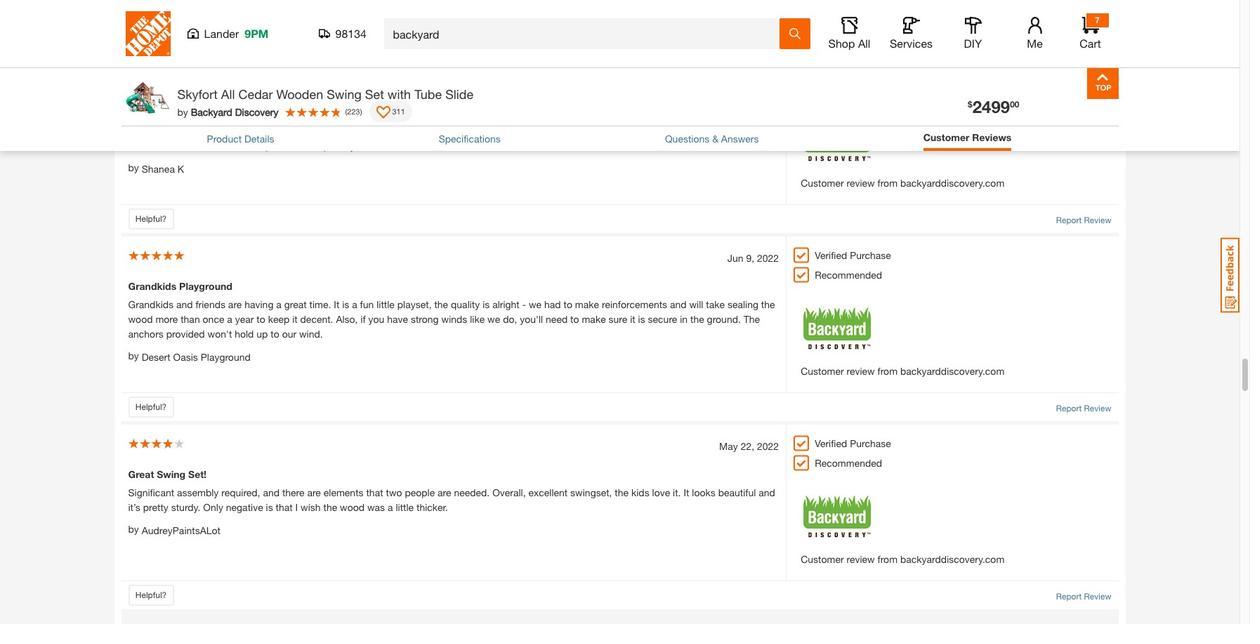 Task type: vqa. For each thing, say whether or not it's contained in the screenshot.
'Provide'
no



Task type: describe. For each thing, give the bounding box(es) containing it.
in inside would recommend bought for our daughters first birthday. will take her a few years to grow into it. we will get a lot of years out of this. good quality. instructions are easy to follow. must stay organized during building process. shipping was as predicted. minor cosmetic defects in a few pieces of wood, none of which effect structure. to be expected with quantity of wood this comes with.
[[622, 125, 630, 137]]

oasis
[[173, 351, 198, 363]]

questions & answers
[[665, 133, 759, 145]]

review for grandkids playground grandkids and friends are having a great time.  it is a fun little playset, the quality is alright - we had to make reinforcements and will take sealing the wood more than once a year to keep it decent.  also, if you have strong winds like we do, you'll need to make sure it is secure in the ground.  the anchors provided won't hold up to our wind.
[[847, 365, 875, 377]]

2022 for jun 28, 2022
[[757, 64, 779, 76]]

feedback link image
[[1221, 237, 1240, 313]]

from for grandkids and friends are having a great time.  it is a fun little playset, the quality is alright - we had to make reinforcements and will take sealing the wood more than once a year to keep it decent.  also, if you have strong winds like we do, you'll need to make sure it is secure in the ground.  the anchors provided won't hold up to our wind.
[[878, 365, 898, 377]]

would
[[128, 92, 158, 104]]

shop
[[829, 37, 855, 50]]

all for skyfort
[[221, 86, 235, 102]]

time.
[[309, 298, 331, 310]]

cart
[[1080, 37, 1101, 50]]

wood,
[[702, 125, 729, 137]]

if
[[361, 313, 366, 325]]

9,
[[746, 252, 755, 264]]

wind.
[[299, 328, 323, 340]]

minor
[[516, 125, 541, 137]]

by for by desert oasis playground
[[128, 350, 139, 362]]

22,
[[741, 440, 755, 452]]

the right sealing
[[761, 298, 775, 310]]

1 report review from the top
[[1056, 26, 1112, 37]]

quantity
[[320, 140, 355, 152]]

report for jun 9, 2022
[[1056, 403, 1082, 414]]

swingset,
[[570, 487, 612, 499]]

services
[[890, 37, 933, 50]]

this.
[[614, 110, 633, 122]]

of right lot
[[549, 110, 557, 122]]

than
[[181, 313, 200, 325]]

elements
[[324, 487, 364, 499]]

customer for jun 28, 2022
[[801, 177, 844, 189]]

i
[[295, 501, 298, 513]]

winds
[[442, 313, 467, 325]]

shanea
[[142, 163, 175, 175]]

which
[[128, 140, 154, 152]]

customer review from backyarddiscovery.com for grandkids and friends are having a great time.  it is a fun little playset, the quality is alright - we had to make reinforcements and will take sealing the wood more than once a year to keep it decent.  also, if you have strong winds like we do, you'll need to make sure it is secure in the ground.  the anchors provided won't hold up to our wind.
[[801, 365, 1005, 377]]

quality
[[451, 298, 480, 310]]

report review button for jun 9, 2022
[[1056, 402, 1112, 415]]

playground inside by desert oasis playground
[[201, 351, 251, 363]]

&
[[712, 133, 719, 145]]

( 223 )
[[345, 107, 362, 116]]

comes
[[415, 140, 445, 152]]

product image image
[[125, 74, 170, 120]]

the left kids
[[615, 487, 629, 499]]

verified for jun 28, 2022
[[815, 61, 847, 73]]

review for would recommend bought for our daughters first birthday. will take her a few years to grow into it. we will get a lot of years out of this. good quality. instructions are easy to follow. must stay organized during building process. shipping was as predicted. minor cosmetic defects in a few pieces of wood, none of which effect structure. to be expected with quantity of wood this comes with.
[[847, 177, 875, 189]]

wood inside grandkids playground grandkids and friends are having a great time.  it is a fun little playset, the quality is alright - we had to make reinforcements and will take sealing the wood more than once a year to keep it decent.  also, if you have strong winds like we do, you'll need to make sure it is secure in the ground.  the anchors provided won't hold up to our wind.
[[128, 313, 153, 325]]

product
[[207, 133, 242, 145]]

great
[[128, 468, 154, 480]]

is inside great swing set! significant assembly required, and there are elements that two people are needed. overall, excellent swingset, the kids love it. it looks beautiful and it's pretty sturdy. only negative is that i wish the wood was a little thicker.
[[266, 501, 273, 513]]

1 vertical spatial make
[[582, 313, 606, 325]]

secure
[[648, 313, 677, 325]]

0 vertical spatial with
[[388, 86, 411, 102]]

customer for may 22, 2022
[[801, 553, 844, 565]]

backyarddiscovery.com for grandkids and friends are having a great time.  it is a fun little playset, the quality is alright - we had to make reinforcements and will take sealing the wood more than once a year to keep it decent.  also, if you have strong winds like we do, you'll need to make sure it is secure in the ground.  the anchors provided won't hold up to our wind.
[[901, 365, 1005, 377]]

into
[[447, 110, 463, 122]]

1 helpful? from the top
[[135, 25, 167, 36]]

a left lot
[[527, 110, 532, 122]]

a right the her at the left of the page
[[358, 110, 363, 122]]

customer review from backyarddiscovery.com for bought for our daughters first birthday. will take her a few years to grow into it. we will get a lot of years out of this. good quality. instructions are easy to follow. must stay organized during building process. shipping was as predicted. minor cosmetic defects in a few pieces of wood, none of which effect structure. to be expected with quantity of wood this comes with.
[[801, 177, 1005, 189]]

provided
[[166, 328, 205, 340]]

two
[[386, 487, 402, 499]]

a up keep
[[276, 298, 282, 310]]

diy button
[[951, 17, 996, 51]]

wood inside great swing set! significant assembly required, and there are elements that two people are needed. overall, excellent swingset, the kids love it. it looks beautiful and it's pretty sturdy. only negative is that i wish the wood was a little thicker.
[[340, 501, 365, 513]]

may
[[719, 440, 738, 452]]

report review button for may 22, 2022
[[1056, 591, 1112, 603]]

display image
[[376, 106, 390, 120]]

it inside grandkids playground grandkids and friends are having a great time.  it is a fun little playset, the quality is alright - we had to make reinforcements and will take sealing the wood more than once a year to keep it decent.  also, if you have strong winds like we do, you'll need to make sure it is secure in the ground.  the anchors provided won't hold up to our wind.
[[334, 298, 340, 310]]

thicker.
[[417, 501, 448, 513]]

fun
[[360, 298, 374, 310]]

to up shipping
[[411, 110, 420, 122]]

report review button for jun 28, 2022
[[1056, 214, 1112, 227]]

negative
[[226, 501, 263, 513]]

was inside great swing set! significant assembly required, and there are elements that two people are needed. overall, excellent swingset, the kids love it. it looks beautiful and it's pretty sturdy. only negative is that i wish the wood was a little thicker.
[[367, 501, 385, 513]]

it inside great swing set! significant assembly required, and there are elements that two people are needed. overall, excellent swingset, the kids love it. it looks beautiful and it's pretty sturdy. only negative is that i wish the wood was a little thicker.
[[684, 487, 689, 499]]

people
[[405, 487, 435, 499]]

to right up
[[271, 328, 279, 340]]

cosmetic
[[544, 125, 584, 137]]

discovery
[[235, 106, 278, 118]]

223
[[347, 107, 360, 116]]

this
[[397, 140, 412, 152]]

wish
[[301, 501, 321, 513]]

a left the year
[[227, 313, 232, 325]]

swing inside great swing set! significant assembly required, and there are elements that two people are needed. overall, excellent swingset, the kids love it. it looks beautiful and it's pretty sturdy. only negative is that i wish the wood was a little thicker.
[[157, 468, 186, 480]]

report review for jun 28, 2022
[[1056, 215, 1112, 225]]

audreypaintsalot button
[[142, 523, 221, 538]]

2 grandkids from the top
[[128, 298, 174, 310]]

and right beautiful
[[759, 487, 775, 499]]

backyarddiscovery.com for significant assembly required, and there are elements that two people are needed. overall, excellent swingset, the kids love it. it looks beautiful and it's pretty sturdy. only negative is that i wish the wood was a little thicker.
[[901, 553, 1005, 565]]

customer for jun 9, 2022
[[801, 365, 844, 377]]

up
[[257, 328, 268, 340]]

by for by audreypaintsalot
[[128, 523, 139, 535]]

diy
[[964, 37, 982, 50]]

services button
[[889, 17, 934, 51]]

report review for jun 9, 2022
[[1056, 403, 1112, 414]]

and up than
[[176, 298, 193, 310]]

1 grandkids from the top
[[128, 280, 176, 292]]

are up wish
[[307, 487, 321, 499]]

7
[[1095, 15, 1100, 25]]

skyfort
[[177, 86, 218, 102]]

What can we help you find today? search field
[[393, 19, 779, 48]]

questions
[[665, 133, 710, 145]]

helpful? button for great
[[128, 585, 174, 606]]

will inside would recommend bought for our daughters first birthday. will take her a few years to grow into it. we will get a lot of years out of this. good quality. instructions are easy to follow. must stay organized during building process. shipping was as predicted. minor cosmetic defects in a few pieces of wood, none of which effect structure. to be expected with quantity of wood this comes with.
[[493, 110, 507, 122]]

easy
[[128, 125, 149, 137]]

audreypaintsalot
[[142, 524, 221, 536]]

1 horizontal spatial that
[[366, 487, 383, 499]]

excellent
[[529, 487, 568, 499]]

-
[[522, 298, 526, 310]]

and left there
[[263, 487, 280, 499]]

had
[[544, 298, 561, 310]]

only
[[203, 501, 223, 513]]

0 vertical spatial we
[[529, 298, 542, 310]]

1 report from the top
[[1056, 26, 1082, 37]]

1 report review button from the top
[[1056, 26, 1112, 38]]

backyarddiscovery.com for bought for our daughters first birthday. will take her a few years to grow into it. we will get a lot of years out of this. good quality. instructions are easy to follow. must stay organized during building process. shipping was as predicted. minor cosmetic defects in a few pieces of wood, none of which effect structure. to be expected with quantity of wood this comes with.
[[901, 177, 1005, 189]]

must
[[194, 125, 216, 137]]

review for may 22, 2022
[[1084, 591, 1112, 602]]

lot
[[535, 110, 546, 122]]

out
[[586, 110, 600, 122]]

strong
[[411, 313, 439, 325]]

more
[[156, 313, 178, 325]]

311 button
[[369, 101, 412, 122]]

all for shop
[[858, 37, 871, 50]]

a inside great swing set! significant assembly required, and there are elements that two people are needed. overall, excellent swingset, the kids love it. it looks beautiful and it's pretty sturdy. only negative is that i wish the wood was a little thicker.
[[388, 501, 393, 513]]

once
[[203, 313, 224, 325]]

0 vertical spatial swing
[[327, 86, 362, 102]]

1 vertical spatial few
[[640, 125, 656, 137]]

1 review from the top
[[1084, 26, 1112, 37]]

(
[[345, 107, 347, 116]]

get
[[510, 110, 524, 122]]

by backyard discovery
[[177, 106, 278, 118]]

it. inside would recommend bought for our daughters first birthday. will take her a few years to grow into it. we will get a lot of years out of this. good quality. instructions are easy to follow. must stay organized during building process. shipping was as predicted. minor cosmetic defects in a few pieces of wood, none of which effect structure. to be expected with quantity of wood this comes with.
[[466, 110, 474, 122]]

helpful? for great
[[135, 590, 167, 600]]

from for bought for our daughters first birthday. will take her a few years to grow into it. we will get a lot of years out of this. good quality. instructions are easy to follow. must stay organized during building process. shipping was as predicted. minor cosmetic defects in a few pieces of wood, none of which effect structure. to be expected with quantity of wood this comes with.
[[878, 177, 898, 189]]

shop all button
[[827, 17, 872, 51]]

9pm
[[245, 27, 269, 40]]

our inside grandkids playground grandkids and friends are having a great time.  it is a fun little playset, the quality is alright - we had to make reinforcements and will take sealing the wood more than once a year to keep it decent.  also, if you have strong winds like we do, you'll need to make sure it is secure in the ground.  the anchors provided won't hold up to our wind.
[[282, 328, 297, 340]]

also,
[[336, 313, 358, 325]]

quality.
[[663, 110, 694, 122]]

shipping
[[394, 125, 433, 137]]

great swing set! significant assembly required, and there are elements that two people are needed. overall, excellent swingset, the kids love it. it looks beautiful and it's pretty sturdy. only negative is that i wish the wood was a little thicker.
[[128, 468, 775, 513]]

)
[[360, 107, 362, 116]]

to up up
[[257, 313, 265, 325]]

significant
[[128, 487, 174, 499]]

helpful? button for grandkids
[[128, 397, 174, 418]]

logo image for great swing set! significant assembly required, and there are elements that two people are needed. overall, excellent swingset, the kids love it. it looks beautiful and it's pretty sturdy. only negative is that i wish the wood was a little thicker.
[[801, 492, 875, 552]]

the right wish
[[323, 501, 337, 513]]

during
[[285, 125, 313, 137]]

like
[[470, 313, 485, 325]]

311
[[392, 107, 405, 116]]

is up also, in the left of the page
[[342, 298, 349, 310]]

set
[[365, 86, 384, 102]]

need
[[546, 313, 568, 325]]

verified purchase for may 22, 2022
[[815, 437, 891, 449]]

looks
[[692, 487, 716, 499]]

helpful? button for would
[[128, 208, 174, 229]]

by desert oasis playground
[[128, 350, 251, 363]]

hold
[[235, 328, 254, 340]]

of left wood,
[[690, 125, 699, 137]]



Task type: locate. For each thing, give the bounding box(es) containing it.
helpful? for would
[[135, 213, 167, 224]]

1 vertical spatial wood
[[128, 313, 153, 325]]

1 horizontal spatial it
[[630, 313, 636, 325]]

having
[[245, 298, 274, 310]]

2 report review button from the top
[[1056, 214, 1112, 227]]

1 vertical spatial grandkids
[[128, 298, 174, 310]]

2 review from the top
[[847, 365, 875, 377]]

report for jun 28, 2022
[[1056, 215, 1082, 225]]

our inside would recommend bought for our daughters first birthday. will take her a few years to grow into it. we will get a lot of years out of this. good quality. instructions are easy to follow. must stay organized during building process. shipping was as predicted. minor cosmetic defects in a few pieces of wood, none of which effect structure. to be expected with quantity of wood this comes with.
[[178, 110, 192, 122]]

it.
[[466, 110, 474, 122], [673, 487, 681, 499]]

we right -
[[529, 298, 542, 310]]

4 report review button from the top
[[1056, 591, 1112, 603]]

jun
[[722, 64, 738, 76], [728, 252, 744, 264]]

desert
[[142, 351, 170, 363]]

by for by backyard discovery
[[177, 106, 188, 118]]

building
[[316, 125, 351, 137]]

that left two
[[366, 487, 383, 499]]

and up secure
[[670, 298, 687, 310]]

by for by shanea k
[[128, 161, 139, 173]]

1 horizontal spatial it.
[[673, 487, 681, 499]]

1 vertical spatial verified purchase
[[815, 249, 891, 261]]

0 vertical spatial jun
[[722, 64, 738, 76]]

it. inside great swing set! significant assembly required, and there are elements that two people are needed. overall, excellent swingset, the kids love it. it looks beautiful and it's pretty sturdy. only negative is that i wish the wood was a little thicker.
[[673, 487, 681, 499]]

by shanea k
[[128, 161, 184, 175]]

2 report from the top
[[1056, 215, 1082, 225]]

3 review from the top
[[847, 553, 875, 565]]

playground down won't
[[201, 351, 251, 363]]

playground up friends
[[179, 280, 232, 292]]

3 backyarddiscovery.com from the top
[[901, 553, 1005, 565]]

that left i
[[276, 501, 293, 513]]

1 vertical spatial logo image
[[801, 304, 875, 364]]

1 vertical spatial our
[[282, 328, 297, 340]]

1 purchase from the top
[[850, 61, 891, 73]]

answers
[[721, 133, 759, 145]]

2 horizontal spatial wood
[[369, 140, 394, 152]]

is down reinforcements
[[638, 313, 645, 325]]

logo image for would recommend bought for our daughters first birthday. will take her a few years to grow into it. we will get a lot of years out of this. good quality. instructions are easy to follow. must stay organized during building process. shipping was as predicted. minor cosmetic defects in a few pieces of wood, none of which effect structure. to be expected with quantity of wood this comes with.
[[801, 116, 875, 175]]

by right for
[[177, 106, 188, 118]]

0 vertical spatial logo image
[[801, 116, 875, 175]]

it left looks
[[684, 487, 689, 499]]

1 vertical spatial in
[[680, 313, 688, 325]]

playset,
[[397, 298, 432, 310]]

2 it from the left
[[630, 313, 636, 325]]

2 verified purchase from the top
[[815, 249, 891, 261]]

1 vertical spatial swing
[[157, 468, 186, 480]]

helpful? button down shanea
[[128, 208, 174, 229]]

reviews
[[972, 131, 1012, 143]]

first
[[242, 110, 258, 122]]

0 vertical spatial verified
[[815, 61, 847, 73]]

logo image for grandkids playground grandkids and friends are having a great time.  it is a fun little playset, the quality is alright - we had to make reinforcements and will take sealing the wood more than once a year to keep it decent.  also, if you have strong winds like we do, you'll need to make sure it is secure in the ground.  the anchors provided won't hold up to our wind.
[[801, 304, 875, 364]]

kids
[[632, 487, 650, 499]]

by left the desert
[[128, 350, 139, 362]]

0 vertical spatial in
[[622, 125, 630, 137]]

helpful? button down the desert
[[128, 397, 174, 418]]

by inside by audreypaintsalot
[[128, 523, 139, 535]]

good
[[636, 110, 660, 122]]

helpful? down by audreypaintsalot
[[135, 590, 167, 600]]

purchase for jun 9, 2022
[[850, 249, 891, 261]]

birthday.
[[261, 110, 299, 122]]

0 horizontal spatial it
[[334, 298, 340, 310]]

3 customer review from backyarddiscovery.com from the top
[[801, 553, 1005, 565]]

do,
[[503, 313, 517, 325]]

1 horizontal spatial take
[[706, 298, 725, 310]]

little inside grandkids playground grandkids and friends are having a great time.  it is a fun little playset, the quality is alright - we had to make reinforcements and will take sealing the wood more than once a year to keep it decent.  also, if you have strong winds like we do, you'll need to make sure it is secure in the ground.  the anchors provided won't hold up to our wind.
[[377, 298, 395, 310]]

purchase for jun 28, 2022
[[850, 61, 891, 73]]

helpful? button down by audreypaintsalot
[[128, 585, 174, 606]]

are up thicker. in the left of the page
[[438, 487, 451, 499]]

helpful? up product image
[[135, 25, 167, 36]]

it right sure
[[630, 313, 636, 325]]

1 vertical spatial that
[[276, 501, 293, 513]]

1 vertical spatial purchase
[[850, 249, 891, 261]]

wooden
[[276, 86, 323, 102]]

details
[[244, 133, 274, 145]]

0 vertical spatial all
[[858, 37, 871, 50]]

make left sure
[[582, 313, 606, 325]]

0 horizontal spatial in
[[622, 125, 630, 137]]

by
[[177, 106, 188, 118], [128, 161, 139, 173], [128, 350, 139, 362], [128, 523, 139, 535]]

0 horizontal spatial we
[[488, 313, 500, 325]]

little down two
[[396, 501, 414, 513]]

1 vertical spatial it.
[[673, 487, 681, 499]]

in right secure
[[680, 313, 688, 325]]

wood inside would recommend bought for our daughters first birthday. will take her a few years to grow into it. we will get a lot of years out of this. good quality. instructions are easy to follow. must stay organized during building process. shipping was as predicted. minor cosmetic defects in a few pieces of wood, none of which effect structure. to be expected with quantity of wood this comes with.
[[369, 140, 394, 152]]

2 customer review from backyarddiscovery.com from the top
[[801, 365, 1005, 377]]

2 backyarddiscovery.com from the top
[[901, 365, 1005, 377]]

organized
[[239, 125, 283, 137]]

2499
[[973, 97, 1010, 117]]

0 vertical spatial verified purchase
[[815, 61, 891, 73]]

was left as
[[436, 125, 453, 137]]

1 horizontal spatial was
[[436, 125, 453, 137]]

customer review from backyarddiscovery.com
[[801, 177, 1005, 189], [801, 365, 1005, 377], [801, 553, 1005, 565]]

will right we
[[493, 110, 507, 122]]

2 vertical spatial customer review from backyarddiscovery.com
[[801, 553, 1005, 565]]

are up none
[[751, 110, 764, 122]]

review
[[1084, 26, 1112, 37], [1084, 215, 1112, 225], [1084, 403, 1112, 414], [1084, 591, 1112, 602]]

tube
[[415, 86, 442, 102]]

2022 for jun 9, 2022
[[757, 252, 779, 264]]

0 horizontal spatial years
[[384, 110, 408, 122]]

1 backyarddiscovery.com from the top
[[901, 177, 1005, 189]]

1 horizontal spatial swing
[[327, 86, 362, 102]]

is up like
[[483, 298, 490, 310]]

swing
[[327, 86, 362, 102], [157, 468, 186, 480]]

with up 311
[[388, 86, 411, 102]]

1 horizontal spatial few
[[640, 125, 656, 137]]

review for jun 28, 2022
[[1084, 215, 1112, 225]]

0 vertical spatial will
[[493, 110, 507, 122]]

0 vertical spatial 2022
[[757, 64, 779, 76]]

recommended for may 22, 2022
[[815, 457, 882, 469]]

of right out
[[603, 110, 612, 122]]

will inside grandkids playground grandkids and friends are having a great time.  it is a fun little playset, the quality is alright - we had to make reinforcements and will take sealing the wood more than once a year to keep it decent.  also, if you have strong winds like we do, you'll need to make sure it is secure in the ground.  the anchors provided won't hold up to our wind.
[[689, 298, 703, 310]]

years up shipping
[[384, 110, 408, 122]]

reinforcements
[[602, 298, 667, 310]]

0 horizontal spatial little
[[377, 298, 395, 310]]

helpful? down shanea
[[135, 213, 167, 224]]

4 report review from the top
[[1056, 591, 1112, 602]]

recommended
[[815, 269, 882, 281], [815, 457, 882, 469]]

a down two
[[388, 501, 393, 513]]

the home depot logo image
[[125, 11, 170, 56]]

to right easy
[[151, 125, 160, 137]]

take
[[320, 110, 339, 122], [706, 298, 725, 310]]

k
[[178, 163, 184, 175]]

verified
[[815, 61, 847, 73], [815, 249, 847, 261], [815, 437, 847, 449]]

all inside button
[[858, 37, 871, 50]]

of down process.
[[358, 140, 367, 152]]

little up you
[[377, 298, 395, 310]]

take up building
[[320, 110, 339, 122]]

by inside by desert oasis playground
[[128, 350, 139, 362]]

1 vertical spatial all
[[221, 86, 235, 102]]

0 horizontal spatial that
[[276, 501, 293, 513]]

1 from from the top
[[878, 177, 898, 189]]

2 report review from the top
[[1056, 215, 1112, 225]]

be
[[241, 140, 253, 152]]

helpful? for grandkids
[[135, 402, 167, 412]]

little inside great swing set! significant assembly required, and there are elements that two people are needed. overall, excellent swingset, the kids love it. it looks beautiful and it's pretty sturdy. only negative is that i wish the wood was a little thicker.
[[396, 501, 414, 513]]

are inside grandkids playground grandkids and friends are having a great time.  it is a fun little playset, the quality is alright - we had to make reinforcements and will take sealing the wood more than once a year to keep it decent.  also, if you have strong winds like we do, you'll need to make sure it is secure in the ground.  the anchors provided won't hold up to our wind.
[[228, 298, 242, 310]]

1 vertical spatial review
[[847, 365, 875, 377]]

a down this. in the top of the page
[[632, 125, 638, 137]]

1 recommended from the top
[[815, 269, 882, 281]]

2022 right 28,
[[757, 64, 779, 76]]

0 vertical spatial it.
[[466, 110, 474, 122]]

desert oasis playground button
[[142, 350, 251, 364]]

by down which
[[128, 161, 139, 173]]

was left thicker. in the left of the page
[[367, 501, 385, 513]]

1 vertical spatial verified
[[815, 249, 847, 261]]

1 horizontal spatial we
[[529, 298, 542, 310]]

by inside by shanea k
[[128, 161, 139, 173]]

1 customer review from backyarddiscovery.com from the top
[[801, 177, 1005, 189]]

make right the had
[[575, 298, 599, 310]]

sure
[[609, 313, 628, 325]]

2 2022 from the top
[[757, 252, 779, 264]]

stay
[[219, 125, 237, 137]]

3 logo image from the top
[[801, 492, 875, 552]]

bought
[[128, 110, 160, 122]]

1 vertical spatial backyarddiscovery.com
[[901, 365, 1005, 377]]

in inside grandkids playground grandkids and friends are having a great time.  it is a fun little playset, the quality is alright - we had to make reinforcements and will take sealing the wood more than once a year to keep it decent.  also, if you have strong winds like we do, you'll need to make sure it is secure in the ground.  the anchors provided won't hold up to our wind.
[[680, 313, 688, 325]]

our down keep
[[282, 328, 297, 340]]

and
[[176, 298, 193, 310], [670, 298, 687, 310], [263, 487, 280, 499], [759, 487, 775, 499]]

0 vertical spatial purchase
[[850, 61, 891, 73]]

few
[[366, 110, 382, 122], [640, 125, 656, 137]]

cedar
[[238, 86, 273, 102]]

it right time.
[[334, 298, 340, 310]]

review
[[847, 177, 875, 189], [847, 365, 875, 377], [847, 553, 875, 565]]

in down this. in the top of the page
[[622, 125, 630, 137]]

all up by backyard discovery on the top left
[[221, 86, 235, 102]]

is right negative
[[266, 501, 273, 513]]

2 logo image from the top
[[801, 304, 875, 364]]

lander
[[204, 27, 239, 40]]

by audreypaintsalot
[[128, 523, 221, 536]]

pretty
[[143, 501, 168, 513]]

3 report review from the top
[[1056, 403, 1112, 414]]

keep
[[268, 313, 290, 325]]

1 logo image from the top
[[801, 116, 875, 175]]

0 vertical spatial few
[[366, 110, 382, 122]]

years up cosmetic
[[560, 110, 584, 122]]

3 review from the top
[[1084, 403, 1112, 414]]

2 vertical spatial verified purchase
[[815, 437, 891, 449]]

wood down process.
[[369, 140, 394, 152]]

purchase for may 22, 2022
[[850, 437, 891, 449]]

0 vertical spatial review
[[847, 177, 875, 189]]

swing up (
[[327, 86, 362, 102]]

predicted.
[[469, 125, 513, 137]]

from for significant assembly required, and there are elements that two people are needed. overall, excellent swingset, the kids love it. it looks beautiful and it's pretty sturdy. only negative is that i wish the wood was a little thicker.
[[878, 553, 898, 565]]

1 horizontal spatial our
[[282, 328, 297, 340]]

2 from from the top
[[878, 365, 898, 377]]

1 helpful? button from the top
[[128, 20, 174, 41]]

none
[[732, 125, 754, 137]]

2 vertical spatial backyarddiscovery.com
[[901, 553, 1005, 565]]

1 horizontal spatial with
[[388, 86, 411, 102]]

for
[[163, 110, 175, 122]]

jun for jun 28, 2022
[[722, 64, 738, 76]]

to right the need
[[570, 313, 579, 325]]

0 horizontal spatial our
[[178, 110, 192, 122]]

follow.
[[163, 125, 191, 137]]

0 horizontal spatial with
[[299, 140, 317, 152]]

1 vertical spatial was
[[367, 501, 385, 513]]

1 vertical spatial take
[[706, 298, 725, 310]]

1 vertical spatial 2022
[[757, 252, 779, 264]]

1 vertical spatial with
[[299, 140, 317, 152]]

verified purchase for jun 9, 2022
[[815, 249, 891, 261]]

1 vertical spatial we
[[488, 313, 500, 325]]

specifications
[[439, 133, 501, 145]]

her
[[341, 110, 355, 122]]

was inside would recommend bought for our daughters first birthday. will take her a few years to grow into it. we will get a lot of years out of this. good quality. instructions are easy to follow. must stay organized during building process. shipping was as predicted. minor cosmetic defects in a few pieces of wood, none of which effect structure. to be expected with quantity of wood this comes with.
[[436, 125, 453, 137]]

1 vertical spatial little
[[396, 501, 414, 513]]

2 recommended from the top
[[815, 457, 882, 469]]

to right the had
[[564, 298, 572, 310]]

will
[[301, 110, 317, 122]]

28,
[[741, 64, 755, 76]]

2 review from the top
[[1084, 215, 1112, 225]]

3 purchase from the top
[[850, 437, 891, 449]]

1 horizontal spatial years
[[560, 110, 584, 122]]

1 vertical spatial it
[[684, 487, 689, 499]]

you
[[368, 313, 385, 325]]

shanea k button
[[142, 161, 184, 176]]

2 vertical spatial 2022
[[757, 440, 779, 452]]

2 purchase from the top
[[850, 249, 891, 261]]

helpful? down the desert
[[135, 402, 167, 412]]

all right "shop"
[[858, 37, 871, 50]]

customer review from backyarddiscovery.com for significant assembly required, and there are elements that two people are needed. overall, excellent swingset, the kids love it. it looks beautiful and it's pretty sturdy. only negative is that i wish the wood was a little thicker.
[[801, 553, 1005, 565]]

1 verified purchase from the top
[[815, 61, 891, 73]]

structure.
[[184, 140, 226, 152]]

2 vertical spatial from
[[878, 553, 898, 565]]

the up winds
[[434, 298, 448, 310]]

product details
[[207, 133, 274, 145]]

review for jun 9, 2022
[[1084, 403, 1112, 414]]

jun left the 9,
[[728, 252, 744, 264]]

0 vertical spatial playground
[[179, 280, 232, 292]]

0 horizontal spatial it
[[292, 313, 298, 325]]

will left sealing
[[689, 298, 703, 310]]

report for may 22, 2022
[[1056, 591, 1082, 602]]

make
[[575, 298, 599, 310], [582, 313, 606, 325]]

are inside would recommend bought for our daughters first birthday. will take her a few years to grow into it. we will get a lot of years out of this. good quality. instructions are easy to follow. must stay organized during building process. shipping was as predicted. minor cosmetic defects in a few pieces of wood, none of which effect structure. to be expected with quantity of wood this comes with.
[[751, 110, 764, 122]]

4 report from the top
[[1056, 591, 1082, 602]]

2 vertical spatial verified
[[815, 437, 847, 449]]

swing left set!
[[157, 468, 186, 480]]

overall,
[[493, 487, 526, 499]]

0 vertical spatial recommended
[[815, 269, 882, 281]]

verified for may 22, 2022
[[815, 437, 847, 449]]

3 from from the top
[[878, 553, 898, 565]]

required,
[[221, 487, 260, 499]]

0 vertical spatial take
[[320, 110, 339, 122]]

1 horizontal spatial wood
[[340, 501, 365, 513]]

1 horizontal spatial will
[[689, 298, 703, 310]]

2 helpful? from the top
[[135, 213, 167, 224]]

wood
[[369, 140, 394, 152], [128, 313, 153, 325], [340, 501, 365, 513]]

the left the ground.
[[691, 313, 704, 325]]

1 horizontal spatial little
[[396, 501, 414, 513]]

0 horizontal spatial take
[[320, 110, 339, 122]]

with down during
[[299, 140, 317, 152]]

3 helpful? button from the top
[[128, 397, 174, 418]]

4 review from the top
[[1084, 591, 1112, 602]]

$
[[968, 99, 973, 110]]

report review for may 22, 2022
[[1056, 591, 1112, 602]]

3 verified from the top
[[815, 437, 847, 449]]

4 helpful? button from the top
[[128, 585, 174, 606]]

0 horizontal spatial all
[[221, 86, 235, 102]]

a left fun on the left of the page
[[352, 298, 357, 310]]

1 vertical spatial customer review from backyarddiscovery.com
[[801, 365, 1005, 377]]

0 horizontal spatial was
[[367, 501, 385, 513]]

jun for jun 9, 2022
[[728, 252, 744, 264]]

will
[[493, 110, 507, 122], [689, 298, 703, 310]]

1 vertical spatial will
[[689, 298, 703, 310]]

3 report review button from the top
[[1056, 402, 1112, 415]]

0 horizontal spatial swing
[[157, 468, 186, 480]]

4 helpful? from the top
[[135, 590, 167, 600]]

great
[[284, 298, 307, 310]]

1 review from the top
[[847, 177, 875, 189]]

take inside would recommend bought for our daughters first birthday. will take her a few years to grow into it. we will get a lot of years out of this. good quality. instructions are easy to follow. must stay organized during building process. shipping was as predicted. minor cosmetic defects in a few pieces of wood, none of which effect structure. to be expected with quantity of wood this comes with.
[[320, 110, 339, 122]]

3 report from the top
[[1056, 403, 1082, 414]]

sturdy.
[[171, 501, 201, 513]]

1 vertical spatial from
[[878, 365, 898, 377]]

0 horizontal spatial will
[[493, 110, 507, 122]]

2022 right 22,
[[757, 440, 779, 452]]

logo image
[[801, 116, 875, 175], [801, 304, 875, 364], [801, 492, 875, 552]]

1 horizontal spatial all
[[858, 37, 871, 50]]

it. right love
[[673, 487, 681, 499]]

3 helpful? from the top
[[135, 402, 167, 412]]

by down it's
[[128, 523, 139, 535]]

with inside would recommend bought for our daughters first birthday. will take her a few years to grow into it. we will get a lot of years out of this. good quality. instructions are easy to follow. must stay organized during building process. shipping was as predicted. minor cosmetic defects in a few pieces of wood, none of which effect structure. to be expected with quantity of wood this comes with.
[[299, 140, 317, 152]]

2 vertical spatial review
[[847, 553, 875, 565]]

2022
[[757, 64, 779, 76], [757, 252, 779, 264], [757, 440, 779, 452]]

verified for jun 9, 2022
[[815, 249, 847, 261]]

few down good
[[640, 125, 656, 137]]

top button
[[1087, 67, 1119, 99]]

wood up the anchors
[[128, 313, 153, 325]]

1 horizontal spatial it
[[684, 487, 689, 499]]

2 vertical spatial wood
[[340, 501, 365, 513]]

as
[[456, 125, 466, 137]]

1 vertical spatial playground
[[201, 351, 251, 363]]

recommend
[[160, 92, 217, 104]]

2 helpful? button from the top
[[128, 208, 174, 229]]

1 verified from the top
[[815, 61, 847, 73]]

0 horizontal spatial wood
[[128, 313, 153, 325]]

0 vertical spatial from
[[878, 177, 898, 189]]

0 vertical spatial grandkids
[[128, 280, 176, 292]]

0 vertical spatial make
[[575, 298, 599, 310]]

2 vertical spatial logo image
[[801, 492, 875, 552]]

review for great swing set! significant assembly required, and there are elements that two people are needed. overall, excellent swingset, the kids love it. it looks beautiful and it's pretty sturdy. only negative is that i wish the wood was a little thicker.
[[847, 553, 875, 565]]

with.
[[447, 140, 468, 152]]

few right )
[[366, 110, 382, 122]]

we left do,
[[488, 313, 500, 325]]

it down great
[[292, 313, 298, 325]]

purchase
[[850, 61, 891, 73], [850, 249, 891, 261], [850, 437, 891, 449]]

0 vertical spatial customer review from backyarddiscovery.com
[[801, 177, 1005, 189]]

2 vertical spatial purchase
[[850, 437, 891, 449]]

2 years from the left
[[560, 110, 584, 122]]

1 it from the left
[[292, 313, 298, 325]]

wood down elements
[[340, 501, 365, 513]]

take up the ground.
[[706, 298, 725, 310]]

playground inside grandkids playground grandkids and friends are having a great time.  it is a fun little playset, the quality is alright - we had to make reinforcements and will take sealing the wood more than once a year to keep it decent.  also, if you have strong winds like we do, you'll need to make sure it is secure in the ground.  the anchors provided won't hold up to our wind.
[[179, 280, 232, 292]]

0 horizontal spatial it.
[[466, 110, 474, 122]]

2022 right the 9,
[[757, 252, 779, 264]]

jun left 28,
[[722, 64, 738, 76]]

process.
[[353, 125, 391, 137]]

it. left we
[[466, 110, 474, 122]]

0 vertical spatial wood
[[369, 140, 394, 152]]

0 horizontal spatial few
[[366, 110, 382, 122]]

1 2022 from the top
[[757, 64, 779, 76]]

of right none
[[756, 125, 765, 137]]

1 vertical spatial recommended
[[815, 457, 882, 469]]

3 verified purchase from the top
[[815, 437, 891, 449]]

1 vertical spatial jun
[[728, 252, 744, 264]]

3 2022 from the top
[[757, 440, 779, 452]]

2022 for may 22, 2022
[[757, 440, 779, 452]]

are up the year
[[228, 298, 242, 310]]

playground
[[179, 280, 232, 292], [201, 351, 251, 363]]

0 vertical spatial that
[[366, 487, 383, 499]]

may 22, 2022
[[719, 440, 779, 452]]

me button
[[1013, 17, 1058, 51]]

verified purchase for jun 28, 2022
[[815, 61, 891, 73]]

lander 9pm
[[204, 27, 269, 40]]

0 vertical spatial it
[[334, 298, 340, 310]]

take inside grandkids playground grandkids and friends are having a great time.  it is a fun little playset, the quality is alright - we had to make reinforcements and will take sealing the wood more than once a year to keep it decent.  also, if you have strong winds like we do, you'll need to make sure it is secure in the ground.  the anchors provided won't hold up to our wind.
[[706, 298, 725, 310]]

1 horizontal spatial in
[[680, 313, 688, 325]]

0 vertical spatial backyarddiscovery.com
[[901, 177, 1005, 189]]

helpful? button up product image
[[128, 20, 174, 41]]

our right for
[[178, 110, 192, 122]]

0 vertical spatial was
[[436, 125, 453, 137]]

0 vertical spatial little
[[377, 298, 395, 310]]

1 years from the left
[[384, 110, 408, 122]]

sealing
[[728, 298, 759, 310]]

2 verified from the top
[[815, 249, 847, 261]]

cart 7
[[1080, 15, 1101, 50]]

recommended for jun 9, 2022
[[815, 269, 882, 281]]



